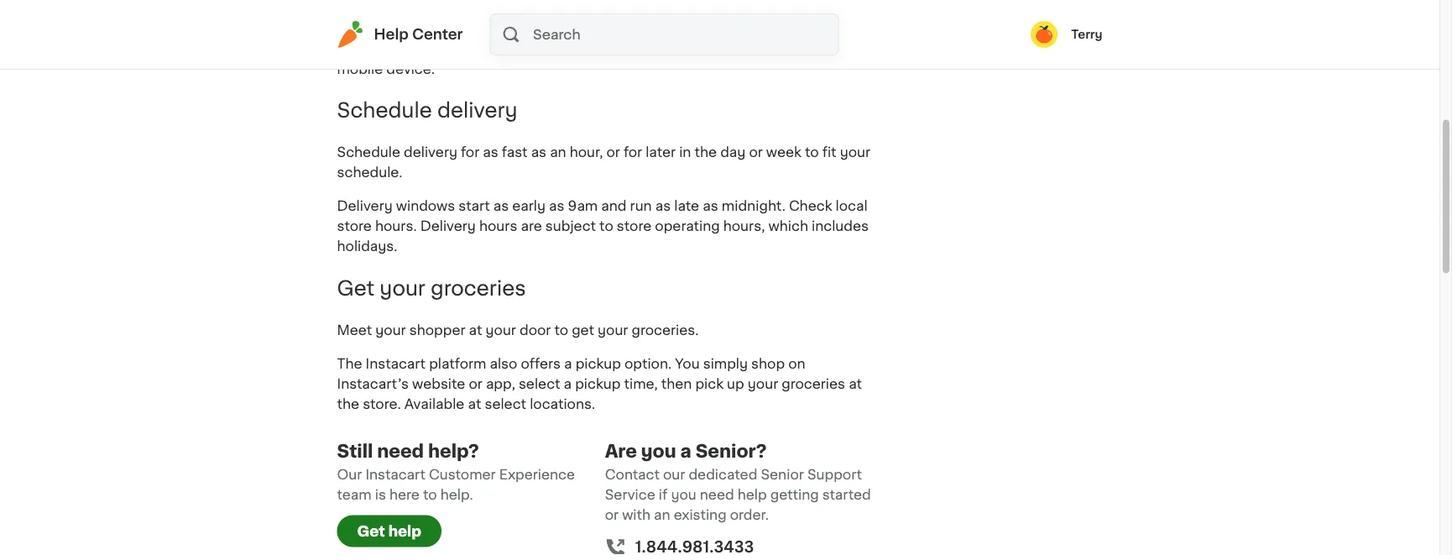 Task type: describe. For each thing, give the bounding box(es) containing it.
promos,
[[968, 11, 1020, 23]]

up
[[727, 378, 745, 391]]

shopper
[[410, 324, 466, 338]]

hours
[[479, 220, 518, 234]]

local
[[836, 200, 868, 213]]

the inside the instacart platform also offers a pickup option. you simply shop on instacart's website or app, select a pickup time, then pick up your groceries at the store. available at select locations.
[[337, 398, 359, 411]]

hour,
[[570, 146, 603, 160]]

terms of promos, credits, & gift cards link
[[912, 2, 1103, 49]]

mobile
[[337, 62, 383, 76]]

midnight.
[[722, 200, 786, 213]]

still need help? our instacart customer experience team is here to help.
[[337, 443, 575, 502]]

center
[[412, 27, 463, 42]]

meet your shopper at your door to get your groceries.
[[337, 324, 702, 338]]

if
[[659, 489, 668, 502]]

started
[[823, 489, 871, 502]]

device.
[[387, 62, 435, 76]]

time,
[[624, 378, 658, 391]]

or right hour,
[[607, 146, 620, 160]]

with inside are you a senior? contact our dedicated senior support service if you need help getting started or with an existing order.
[[622, 509, 651, 522]]

the
[[337, 358, 362, 371]]

help inside are you a senior? contact our dedicated senior support service if you need help getting started or with an existing order.
[[738, 489, 767, 502]]

here
[[390, 489, 420, 502]]

terry
[[1072, 29, 1103, 40]]

0 vertical spatial at
[[469, 324, 482, 338]]

grocers
[[643, 42, 694, 56]]

hours,
[[724, 220, 765, 234]]

as up subject
[[549, 200, 565, 213]]

1 pickup from the top
[[576, 358, 621, 371]]

get help
[[357, 524, 422, 539]]

experience
[[499, 469, 575, 482]]

get help button
[[337, 516, 442, 547]]

fast
[[502, 146, 528, 160]]

is
[[375, 489, 386, 502]]

operating
[[655, 220, 720, 234]]

the instacart platform also offers a pickup option. you simply shop on instacart's website or app, select a pickup time, then pick up your groceries at the store. available at select locations.
[[337, 358, 862, 411]]

shop
[[337, 42, 372, 56]]

your up shopper
[[380, 279, 426, 299]]

1 vertical spatial you
[[671, 489, 697, 502]]

need inside still need help? our instacart customer experience team is here to help.
[[377, 443, 424, 461]]

fit
[[823, 146, 837, 160]]

get for get your groceries
[[337, 279, 375, 299]]

day
[[721, 146, 746, 160]]

0 vertical spatial select
[[519, 378, 561, 391]]

help center link
[[337, 21, 463, 48]]

gift
[[912, 28, 936, 40]]

of
[[953, 11, 966, 23]]

user avatar image
[[1031, 21, 1058, 48]]

platform
[[429, 358, 487, 371]]

1 vertical spatial select
[[485, 398, 527, 411]]

windows
[[396, 200, 455, 213]]

still
[[337, 443, 373, 461]]

help.
[[441, 489, 473, 502]]

credits,
[[1023, 11, 1072, 23]]

your inside the instacart platform also offers a pickup option. you simply shop on instacart's website or app, select a pickup time, then pick up your groceries at the store. available at select locations.
[[748, 378, 779, 391]]

or inside the shop from your favorite national and regional grocers with your computer or mobile device.
[[833, 42, 847, 56]]

door
[[520, 324, 551, 338]]

1 vertical spatial delivery
[[420, 220, 476, 234]]

terms
[[912, 11, 950, 23]]

or right day
[[749, 146, 763, 160]]

help?
[[428, 443, 479, 461]]

and inside the shop from your favorite national and regional grocers with your computer or mobile device.
[[556, 42, 582, 56]]

our
[[337, 469, 362, 482]]

1 vertical spatial at
[[849, 378, 862, 391]]

your left "computer"
[[730, 42, 760, 56]]

late
[[675, 200, 700, 213]]

also
[[490, 358, 518, 371]]

as right fast
[[531, 146, 547, 160]]

week
[[767, 146, 802, 160]]

instacart inside the instacart platform also offers a pickup option. you simply shop on instacart's website or app, select a pickup time, then pick up your groceries at the store. available at select locations.
[[366, 358, 426, 371]]

your right the get in the left of the page
[[598, 324, 628, 338]]

computer
[[764, 42, 830, 56]]

delivery for schedule delivery for as fast as an hour, or for later in the day or week to fit your schedule.
[[404, 146, 458, 160]]

or inside are you a senior? contact our dedicated senior support service if you need help getting started or with an existing order.
[[605, 509, 619, 522]]

option.
[[625, 358, 672, 371]]

need inside are you a senior? contact our dedicated senior support service if you need help getting started or with an existing order.
[[700, 489, 734, 502]]

as up hours on the top left of the page
[[494, 200, 509, 213]]

to inside the delivery windows start as early as 9am and run as late as midnight. check local store hours. delivery hours are subject to store operating hours, which includes holidays.
[[600, 220, 614, 234]]

your up also on the bottom left
[[486, 324, 516, 338]]

schedule.
[[337, 166, 403, 180]]

team
[[337, 489, 372, 502]]

includes
[[812, 220, 869, 234]]

shop from your favorite national and regional grocers with your computer or mobile device.
[[337, 42, 847, 76]]

help center
[[374, 27, 463, 42]]

1 store from the left
[[337, 220, 372, 234]]

0 horizontal spatial delivery
[[337, 200, 393, 213]]

our
[[663, 469, 685, 482]]

getting
[[771, 489, 819, 502]]

get for get help
[[357, 524, 385, 539]]

0 vertical spatial you
[[641, 443, 677, 461]]

schedule delivery
[[337, 101, 518, 121]]

9am
[[568, 200, 598, 213]]



Task type: locate. For each thing, give the bounding box(es) containing it.
as right late at the left top of page
[[703, 200, 719, 213]]

select
[[519, 378, 561, 391], [485, 398, 527, 411]]

store
[[337, 220, 372, 234], [617, 220, 652, 234]]

2 instacart from the top
[[366, 469, 426, 482]]

the inside schedule delivery for as fast as an hour, or for later in the day or week to fit your schedule.
[[695, 146, 717, 160]]

your right fit
[[840, 146, 871, 160]]

1 vertical spatial schedule
[[337, 146, 401, 160]]

1 horizontal spatial help
[[738, 489, 767, 502]]

to left fit
[[805, 146, 819, 160]]

holidays.
[[337, 240, 398, 254]]

schedule delivery for as fast as an hour, or for later in the day or week to fit your schedule.
[[337, 146, 871, 180]]

2 vertical spatial a
[[681, 443, 692, 461]]

1 vertical spatial an
[[654, 509, 671, 522]]

pickup
[[576, 358, 621, 371], [575, 378, 621, 391]]

order.
[[730, 509, 769, 522]]

1 vertical spatial the
[[337, 398, 359, 411]]

1 horizontal spatial the
[[695, 146, 717, 160]]

start
[[459, 200, 490, 213]]

an left hour,
[[550, 146, 567, 160]]

1.844.981.3433
[[635, 540, 754, 555]]

available
[[405, 398, 465, 411]]

with
[[698, 42, 726, 56], [622, 509, 651, 522]]

&
[[1075, 11, 1085, 23]]

need down 'dedicated'
[[700, 489, 734, 502]]

2 schedule from the top
[[337, 146, 401, 160]]

0 vertical spatial instacart
[[366, 358, 426, 371]]

help down here
[[389, 524, 422, 539]]

or left app,
[[469, 378, 483, 391]]

instacart up instacart's
[[366, 358, 426, 371]]

cards
[[938, 28, 975, 40]]

0 horizontal spatial help
[[389, 524, 422, 539]]

in
[[680, 146, 691, 160]]

0 vertical spatial schedule
[[337, 101, 432, 121]]

a inside are you a senior? contact our dedicated senior support service if you need help getting started or with an existing order.
[[681, 443, 692, 461]]

for left later
[[624, 146, 642, 160]]

subject
[[546, 220, 596, 234]]

0 horizontal spatial an
[[550, 146, 567, 160]]

website
[[412, 378, 466, 391]]

delivery up fast
[[437, 101, 518, 121]]

a right offers
[[564, 358, 572, 371]]

1 vertical spatial and
[[601, 200, 627, 213]]

senior?
[[696, 443, 767, 461]]

1 horizontal spatial store
[[617, 220, 652, 234]]

an inside are you a senior? contact our dedicated senior support service if you need help getting started or with an existing order.
[[654, 509, 671, 522]]

0 horizontal spatial groceries
[[431, 279, 526, 299]]

for
[[461, 146, 480, 160], [624, 146, 642, 160]]

2 pickup from the top
[[575, 378, 621, 391]]

1 horizontal spatial with
[[698, 42, 726, 56]]

1 vertical spatial groceries
[[782, 378, 846, 391]]

1 horizontal spatial an
[[654, 509, 671, 522]]

instacart
[[366, 358, 426, 371], [366, 469, 426, 482]]

1 horizontal spatial groceries
[[782, 378, 846, 391]]

at
[[469, 324, 482, 338], [849, 378, 862, 391], [468, 398, 481, 411]]

instacart image
[[337, 21, 364, 48]]

meet
[[337, 324, 372, 338]]

0 vertical spatial with
[[698, 42, 726, 56]]

are
[[521, 220, 542, 234]]

pickup down the get in the left of the page
[[576, 358, 621, 371]]

help
[[374, 27, 409, 42]]

groceries
[[431, 279, 526, 299], [782, 378, 846, 391]]

0 horizontal spatial and
[[556, 42, 582, 56]]

and
[[556, 42, 582, 56], [601, 200, 627, 213]]

0 vertical spatial delivery
[[337, 200, 393, 213]]

instacart's
[[337, 378, 409, 391]]

0 horizontal spatial for
[[461, 146, 480, 160]]

groceries up shopper
[[431, 279, 526, 299]]

your inside schedule delivery for as fast as an hour, or for later in the day or week to fit your schedule.
[[840, 146, 871, 160]]

1 vertical spatial with
[[622, 509, 651, 522]]

for left fast
[[461, 146, 480, 160]]

groceries inside the instacart platform also offers a pickup option. you simply shop on instacart's website or app, select a pickup time, then pick up your groceries at the store. available at select locations.
[[782, 378, 846, 391]]

0 vertical spatial pickup
[[576, 358, 621, 371]]

0 horizontal spatial the
[[337, 398, 359, 411]]

you up 'our'
[[641, 443, 677, 461]]

national
[[499, 42, 553, 56]]

from
[[376, 42, 407, 56]]

1.844.981.3433 link
[[635, 536, 754, 555]]

an inside schedule delivery for as fast as an hour, or for later in the day or week to fit your schedule.
[[550, 146, 567, 160]]

0 vertical spatial and
[[556, 42, 582, 56]]

hours.
[[375, 220, 417, 234]]

check
[[789, 200, 833, 213]]

to right subject
[[600, 220, 614, 234]]

get
[[572, 324, 594, 338]]

to inside still need help? our instacart customer experience team is here to help.
[[423, 489, 437, 502]]

to right here
[[423, 489, 437, 502]]

delivery
[[337, 200, 393, 213], [420, 220, 476, 234]]

get inside get help "button"
[[357, 524, 385, 539]]

groceries down 'on'
[[782, 378, 846, 391]]

2 vertical spatial at
[[468, 398, 481, 411]]

0 vertical spatial the
[[695, 146, 717, 160]]

1 horizontal spatial and
[[601, 200, 627, 213]]

terms of promos, credits, & gift cards
[[912, 11, 1085, 40]]

a up locations.
[[564, 378, 572, 391]]

your down help center
[[411, 42, 441, 56]]

1 vertical spatial delivery
[[404, 146, 458, 160]]

schedule up schedule.
[[337, 146, 401, 160]]

help
[[738, 489, 767, 502], [389, 524, 422, 539]]

you right if
[[671, 489, 697, 502]]

to
[[805, 146, 819, 160], [600, 220, 614, 234], [555, 324, 569, 338], [423, 489, 437, 502]]

get
[[337, 279, 375, 299], [357, 524, 385, 539]]

then
[[661, 378, 692, 391]]

offers
[[521, 358, 561, 371]]

senior
[[761, 469, 804, 482]]

the right "in"
[[695, 146, 717, 160]]

groceries.
[[632, 324, 699, 338]]

the down instacart's
[[337, 398, 359, 411]]

get your groceries
[[337, 279, 526, 299]]

0 vertical spatial a
[[564, 358, 572, 371]]

your down shop
[[748, 378, 779, 391]]

get down is
[[357, 524, 385, 539]]

1 vertical spatial help
[[389, 524, 422, 539]]

delivery inside schedule delivery for as fast as an hour, or for later in the day or week to fit your schedule.
[[404, 146, 458, 160]]

early
[[512, 200, 546, 213]]

1 horizontal spatial for
[[624, 146, 642, 160]]

1 vertical spatial need
[[700, 489, 734, 502]]

1 vertical spatial instacart
[[366, 469, 426, 482]]

store up holidays.
[[337, 220, 372, 234]]

1 vertical spatial a
[[564, 378, 572, 391]]

get up the meet
[[337, 279, 375, 299]]

need up here
[[377, 443, 424, 461]]

Search search field
[[532, 14, 838, 55]]

as left fast
[[483, 146, 499, 160]]

run
[[630, 200, 652, 213]]

need
[[377, 443, 424, 461], [700, 489, 734, 502]]

a up 'our'
[[681, 443, 692, 461]]

customer
[[429, 469, 496, 482]]

1 horizontal spatial delivery
[[420, 220, 476, 234]]

simply
[[703, 358, 748, 371]]

0 horizontal spatial need
[[377, 443, 424, 461]]

delivery down windows
[[420, 220, 476, 234]]

support
[[808, 469, 862, 482]]

later
[[646, 146, 676, 160]]

contact
[[605, 469, 660, 482]]

2 store from the left
[[617, 220, 652, 234]]

schedule inside schedule delivery for as fast as an hour, or for later in the day or week to fit your schedule.
[[337, 146, 401, 160]]

your
[[411, 42, 441, 56], [730, 42, 760, 56], [840, 146, 871, 160], [380, 279, 426, 299], [376, 324, 406, 338], [486, 324, 516, 338], [598, 324, 628, 338], [748, 378, 779, 391]]

0 vertical spatial help
[[738, 489, 767, 502]]

1 vertical spatial pickup
[[575, 378, 621, 391]]

and inside the delivery windows start as early as 9am and run as late as midnight. check local store hours. delivery hours are subject to store operating hours, which includes holidays.
[[601, 200, 627, 213]]

1 for from the left
[[461, 146, 480, 160]]

1 horizontal spatial need
[[700, 489, 734, 502]]

1 schedule from the top
[[337, 101, 432, 121]]

your right the meet
[[376, 324, 406, 338]]

select down offers
[[519, 378, 561, 391]]

favorite
[[445, 42, 496, 56]]

delivery for schedule delivery
[[437, 101, 518, 121]]

0 vertical spatial get
[[337, 279, 375, 299]]

1 instacart from the top
[[366, 358, 426, 371]]

to left the get in the left of the page
[[555, 324, 569, 338]]

with inside the shop from your favorite national and regional grocers with your computer or mobile device.
[[698, 42, 726, 56]]

are
[[605, 443, 637, 461]]

with right grocers on the top
[[698, 42, 726, 56]]

0 horizontal spatial with
[[622, 509, 651, 522]]

an
[[550, 146, 567, 160], [654, 509, 671, 522]]

delivery down schedule.
[[337, 200, 393, 213]]

as right the run at the top
[[656, 200, 671, 213]]

on
[[789, 358, 806, 371]]

store.
[[363, 398, 401, 411]]

instacart inside still need help? our instacart customer experience team is here to help.
[[366, 469, 426, 482]]

pick
[[696, 378, 724, 391]]

help inside "button"
[[389, 524, 422, 539]]

store down the run at the top
[[617, 220, 652, 234]]

or inside the instacart platform also offers a pickup option. you simply shop on instacart's website or app, select a pickup time, then pick up your groceries at the store. available at select locations.
[[469, 378, 483, 391]]

to inside schedule delivery for as fast as an hour, or for later in the day or week to fit your schedule.
[[805, 146, 819, 160]]

and right national
[[556, 42, 582, 56]]

with down service
[[622, 509, 651, 522]]

select down app,
[[485, 398, 527, 411]]

schedule down mobile
[[337, 101, 432, 121]]

a
[[564, 358, 572, 371], [564, 378, 572, 391], [681, 443, 692, 461]]

1 vertical spatial get
[[357, 524, 385, 539]]

shop
[[752, 358, 785, 371]]

or right "computer"
[[833, 42, 847, 56]]

help up order.
[[738, 489, 767, 502]]

locations.
[[530, 398, 595, 411]]

delivery down "schedule delivery"
[[404, 146, 458, 160]]

0 vertical spatial groceries
[[431, 279, 526, 299]]

2 for from the left
[[624, 146, 642, 160]]

0 vertical spatial delivery
[[437, 101, 518, 121]]

service
[[605, 489, 656, 502]]

schedule for schedule delivery
[[337, 101, 432, 121]]

as
[[483, 146, 499, 160], [531, 146, 547, 160], [494, 200, 509, 213], [549, 200, 565, 213], [656, 200, 671, 213], [703, 200, 719, 213]]

0 vertical spatial need
[[377, 443, 424, 461]]

delivery windows start as early as 9am and run as late as midnight. check local store hours. delivery hours are subject to store operating hours, which includes holidays.
[[337, 200, 869, 254]]

dedicated
[[689, 469, 758, 482]]

an down if
[[654, 509, 671, 522]]

instacart up here
[[366, 469, 426, 482]]

pickup up locations.
[[575, 378, 621, 391]]

delivery
[[437, 101, 518, 121], [404, 146, 458, 160]]

schedule for schedule delivery for as fast as an hour, or for later in the day or week to fit your schedule.
[[337, 146, 401, 160]]

0 horizontal spatial store
[[337, 220, 372, 234]]

which
[[769, 220, 809, 234]]

or down service
[[605, 509, 619, 522]]

and left the run at the top
[[601, 200, 627, 213]]

are you a senior? contact our dedicated senior support service if you need help getting started or with an existing order.
[[605, 443, 871, 522]]

app,
[[486, 378, 515, 391]]

0 vertical spatial an
[[550, 146, 567, 160]]



Task type: vqa. For each thing, say whether or not it's contained in the screenshot.
the "use" to the left
no



